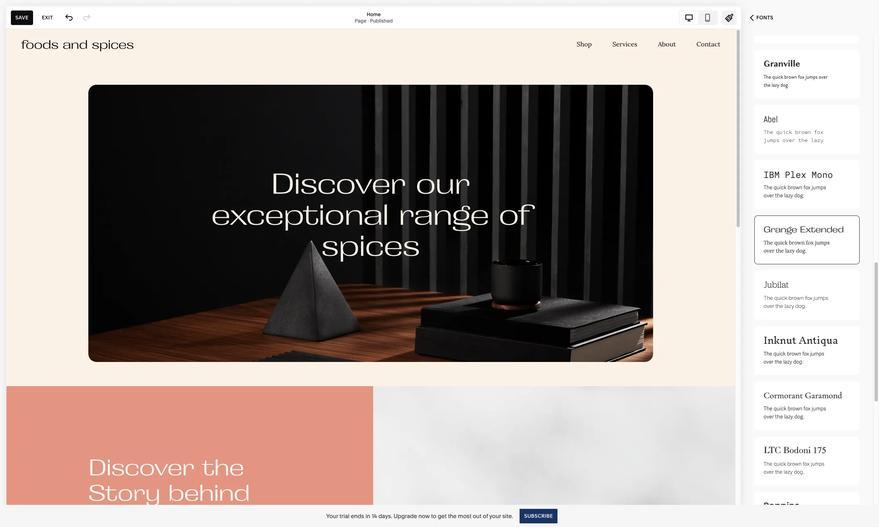 Task type: locate. For each thing, give the bounding box(es) containing it.
fox
[[799, 73, 805, 81], [815, 129, 824, 136], [804, 184, 811, 191], [807, 239, 814, 246], [806, 295, 813, 301], [803, 350, 810, 357], [804, 405, 811, 412], [804, 460, 810, 468]]

fox inside abel the quick brown fox jumps over the lazy dog.
[[815, 129, 824, 136]]

the right get
[[448, 513, 457, 520]]

quick inside ltc bodoni 175 the quick brown fox jumps over the lazy dog.
[[774, 460, 787, 468]]

fox inside ibm plex mono the quick brown fox jumps over the lazy dog.
[[804, 184, 811, 191]]

8 the from the top
[[764, 460, 773, 468]]

ends
[[351, 513, 364, 520]]

the quick brown fox jumps over the lazy dog. up the cormorant garamond
[[764, 350, 825, 365]]

the inside ibm plex mono the quick brown fox jumps over the lazy dog.
[[764, 184, 773, 191]]

tab list
[[680, 11, 717, 24]]

the
[[764, 81, 771, 89], [799, 137, 808, 144], [776, 192, 784, 199], [776, 248, 785, 254], [776, 303, 784, 309], [775, 358, 783, 365], [776, 413, 784, 420], [776, 468, 783, 476], [448, 513, 457, 520]]

grange extended
[[764, 224, 845, 235]]

4 the quick brown fox jumps over the lazy dog. from the top
[[764, 405, 827, 420]]

exit
[[42, 14, 53, 20]]

lazy up cormorant
[[784, 358, 793, 365]]

poppins button
[[755, 492, 860, 527]]

fonts button
[[742, 9, 783, 27]]

home page · published
[[355, 11, 393, 24]]

the quick brown fox jumps over the lazy dog. down grange extended
[[764, 239, 830, 254]]

the quick brown fox jumps over the lazy dog. button
[[755, 326, 860, 375]]

the down cormorant
[[776, 413, 784, 420]]

the up plex
[[799, 137, 808, 144]]

most
[[458, 513, 472, 520]]

brown
[[785, 73, 798, 81], [796, 129, 812, 136], [788, 184, 803, 191], [790, 239, 805, 246], [789, 295, 804, 301], [788, 350, 802, 357], [788, 405, 803, 412], [788, 460, 802, 468]]

lazy down granville
[[772, 81, 780, 89]]

dog. inside ibm plex mono the quick brown fox jumps over the lazy dog.
[[795, 192, 805, 199]]

the inside ltc bodoni 175 the quick brown fox jumps over the lazy dog.
[[776, 468, 783, 476]]

your trial ends in 14 days. upgrade now to get the most out of your site.
[[327, 513, 514, 520]]

the inside granville the quick brown fox jumps over the lazy dog.
[[764, 81, 771, 89]]

abel the quick brown fox jumps over the lazy dog.
[[764, 113, 824, 152]]

the quick brown fox jumps over the lazy dog.
[[764, 239, 830, 254], [764, 295, 829, 309], [764, 350, 825, 365], [764, 405, 827, 420]]

quick inside button
[[774, 350, 786, 357]]

your
[[327, 513, 338, 520]]

over inside ibm plex mono the quick brown fox jumps over the lazy dog.
[[764, 192, 775, 199]]

dog. inside ltc bodoni 175 the quick brown fox jumps over the lazy dog.
[[795, 468, 805, 476]]

dog.
[[781, 81, 790, 89], [764, 145, 777, 152], [795, 192, 805, 199], [797, 248, 807, 254], [796, 303, 806, 309], [794, 358, 804, 365], [795, 413, 805, 420], [795, 468, 805, 476]]

the quick brown fox jumps over the lazy dog. down the cormorant garamond
[[764, 405, 827, 420]]

the down granville
[[764, 81, 771, 89]]

ibm
[[764, 168, 780, 180]]

lazy down plex
[[785, 192, 794, 199]]

5 the from the top
[[764, 295, 774, 301]]

over inside ltc bodoni 175 the quick brown fox jumps over the lazy dog.
[[764, 468, 774, 476]]

the
[[764, 73, 772, 81], [764, 129, 774, 136], [764, 184, 773, 191], [764, 239, 774, 246], [764, 295, 774, 301], [764, 350, 773, 357], [764, 405, 773, 412], [764, 460, 773, 468]]

brown inside button
[[788, 350, 802, 357]]

the down ibm
[[776, 192, 784, 199]]

ltc
[[764, 445, 782, 456]]

the up cormorant
[[775, 358, 783, 365]]

to
[[431, 513, 437, 520]]

quick
[[773, 73, 784, 81], [777, 129, 793, 136], [774, 184, 787, 191], [775, 239, 788, 246], [775, 295, 788, 301], [774, 350, 786, 357], [774, 405, 787, 412], [774, 460, 787, 468]]

the inside ltc bodoni 175 the quick brown fox jumps over the lazy dog.
[[764, 460, 773, 468]]

over inside granville the quick brown fox jumps over the lazy dog.
[[819, 73, 828, 81]]

jumps
[[806, 73, 818, 81], [764, 137, 780, 144], [812, 184, 827, 191], [816, 239, 830, 246], [814, 295, 829, 301], [811, 350, 825, 357], [812, 405, 827, 412], [812, 460, 825, 468]]

2 the quick brown fox jumps over the lazy dog. from the top
[[764, 295, 829, 309]]

the down ltc
[[776, 468, 783, 476]]

lazy inside button
[[784, 358, 793, 365]]

lazy
[[772, 81, 780, 89], [812, 137, 824, 144], [785, 192, 794, 199], [786, 248, 795, 254], [785, 303, 795, 309], [784, 358, 793, 365], [785, 413, 794, 420], [784, 468, 793, 476]]

over inside the quick brown fox jumps over the lazy dog. button
[[764, 358, 774, 365]]

3 the quick brown fox jumps over the lazy dog. from the top
[[764, 350, 825, 365]]

over inside abel the quick brown fox jumps over the lazy dog.
[[783, 137, 796, 144]]

lazy down bodoni
[[784, 468, 793, 476]]

fox inside ltc bodoni 175 the quick brown fox jumps over the lazy dog.
[[804, 460, 810, 468]]

brown inside granville the quick brown fox jumps over the lazy dog.
[[785, 73, 798, 81]]

dog. inside granville the quick brown fox jumps over the lazy dog.
[[781, 81, 790, 89]]

lazy up mono on the top right of page
[[812, 137, 824, 144]]

save
[[15, 14, 29, 20]]

6 the from the top
[[764, 350, 773, 357]]

jumps inside button
[[811, 350, 825, 357]]

1 the quick brown fox jumps over the lazy dog. from the top
[[764, 239, 830, 254]]

the down the jubilat
[[776, 303, 784, 309]]

abel
[[764, 113, 778, 125]]

now
[[419, 513, 430, 520]]

dog. inside the quick brown fox jumps over the lazy dog. button
[[794, 358, 804, 365]]

jubilat
[[764, 279, 789, 291]]

the quick brown fox jumps over the lazy dog. down the jubilat
[[764, 295, 829, 309]]

cormorant garamond
[[764, 390, 843, 401]]

2 the from the top
[[764, 129, 774, 136]]

quick inside ibm plex mono the quick brown fox jumps over the lazy dog.
[[774, 184, 787, 191]]

1 the from the top
[[764, 73, 772, 81]]

subscribe
[[524, 513, 553, 519]]

the inside the quick brown fox jumps over the lazy dog. button
[[764, 350, 773, 357]]

dog. inside abel the quick brown fox jumps over the lazy dog.
[[764, 145, 777, 152]]

ltc bodoni 175 the quick brown fox jumps over the lazy dog.
[[764, 445, 827, 476]]

home
[[367, 11, 381, 17]]

lazy inside granville the quick brown fox jumps over the lazy dog.
[[772, 81, 780, 89]]

3 the from the top
[[764, 184, 773, 191]]

granville the quick brown fox jumps over the lazy dog.
[[764, 58, 828, 89]]

lazy down the jubilat
[[785, 303, 795, 309]]

published
[[370, 18, 393, 24]]

over
[[819, 73, 828, 81], [783, 137, 796, 144], [764, 192, 775, 199], [764, 248, 775, 254], [764, 303, 775, 309], [764, 358, 774, 365], [764, 413, 775, 420], [764, 468, 774, 476]]

the down grange
[[776, 248, 785, 254]]

ibm plex mono the quick brown fox jumps over the lazy dog.
[[764, 168, 834, 199]]

bodoni
[[784, 445, 811, 456]]



Task type: vqa. For each thing, say whether or not it's contained in the screenshot.
'the' within The quick brown fox jumps over the lazy dog. button
no



Task type: describe. For each thing, give the bounding box(es) containing it.
quick inside granville the quick brown fox jumps over the lazy dog.
[[773, 73, 784, 81]]

the inside button
[[775, 358, 783, 365]]

lazy inside abel the quick brown fox jumps over the lazy dog.
[[812, 137, 824, 144]]

cormorant
[[764, 390, 804, 401]]

poppins
[[764, 500, 800, 512]]

granville
[[764, 58, 801, 70]]

·
[[368, 18, 369, 24]]

of
[[483, 513, 488, 520]]

plex
[[786, 168, 807, 180]]

trial
[[340, 513, 350, 520]]

the inside ibm plex mono the quick brown fox jumps over the lazy dog.
[[776, 192, 784, 199]]

the quick brown fox jumps over the lazy dog. for grange extended
[[764, 239, 830, 254]]

upgrade
[[394, 513, 417, 520]]

the quick brown fox jumps over the lazy dog. for jubilat
[[764, 295, 829, 309]]

lazy inside ltc bodoni 175 the quick brown fox jumps over the lazy dog.
[[784, 468, 793, 476]]

brown inside abel the quick brown fox jumps over the lazy dog.
[[796, 129, 812, 136]]

grange
[[764, 224, 798, 235]]

the inside granville the quick brown fox jumps over the lazy dog.
[[764, 73, 772, 81]]

exit button
[[37, 10, 57, 25]]

quick inside abel the quick brown fox jumps over the lazy dog.
[[777, 129, 793, 136]]

get
[[438, 513, 447, 520]]

175
[[814, 445, 827, 456]]

lazy inside ibm plex mono the quick brown fox jumps over the lazy dog.
[[785, 192, 794, 199]]

the inside abel the quick brown fox jumps over the lazy dog.
[[764, 129, 774, 136]]

in
[[366, 513, 371, 520]]

page
[[355, 18, 367, 24]]

fonts
[[757, 15, 774, 21]]

the inside abel the quick brown fox jumps over the lazy dog.
[[799, 137, 808, 144]]

days.
[[379, 513, 393, 520]]

the quick brown fox jumps over the lazy dog. for cormorant garamond
[[764, 405, 827, 420]]

garamond
[[806, 390, 843, 401]]

subscribe button
[[520, 509, 558, 523]]

jumps inside ltc bodoni 175 the quick brown fox jumps over the lazy dog.
[[812, 460, 825, 468]]

out
[[473, 513, 482, 520]]

fox inside the quick brown fox jumps over the lazy dog. button
[[803, 350, 810, 357]]

fox inside granville the quick brown fox jumps over the lazy dog.
[[799, 73, 805, 81]]

save button
[[11, 10, 33, 25]]

extended
[[801, 224, 845, 235]]

jumps inside ibm plex mono the quick brown fox jumps over the lazy dog.
[[812, 184, 827, 191]]

14
[[372, 513, 377, 520]]

7 the from the top
[[764, 405, 773, 412]]

brown inside ibm plex mono the quick brown fox jumps over the lazy dog.
[[788, 184, 803, 191]]

lazy down cormorant
[[785, 413, 794, 420]]

mono
[[812, 168, 834, 180]]

4 the from the top
[[764, 239, 774, 246]]

brown inside ltc bodoni 175 the quick brown fox jumps over the lazy dog.
[[788, 460, 802, 468]]

site.
[[503, 513, 514, 520]]

jumps inside abel the quick brown fox jumps over the lazy dog.
[[764, 137, 780, 144]]

lazy down grange
[[786, 248, 795, 254]]

jumps inside granville the quick brown fox jumps over the lazy dog.
[[806, 73, 818, 81]]

your
[[490, 513, 501, 520]]

the quick brown fox jumps over the lazy dog. inside button
[[764, 350, 825, 365]]



